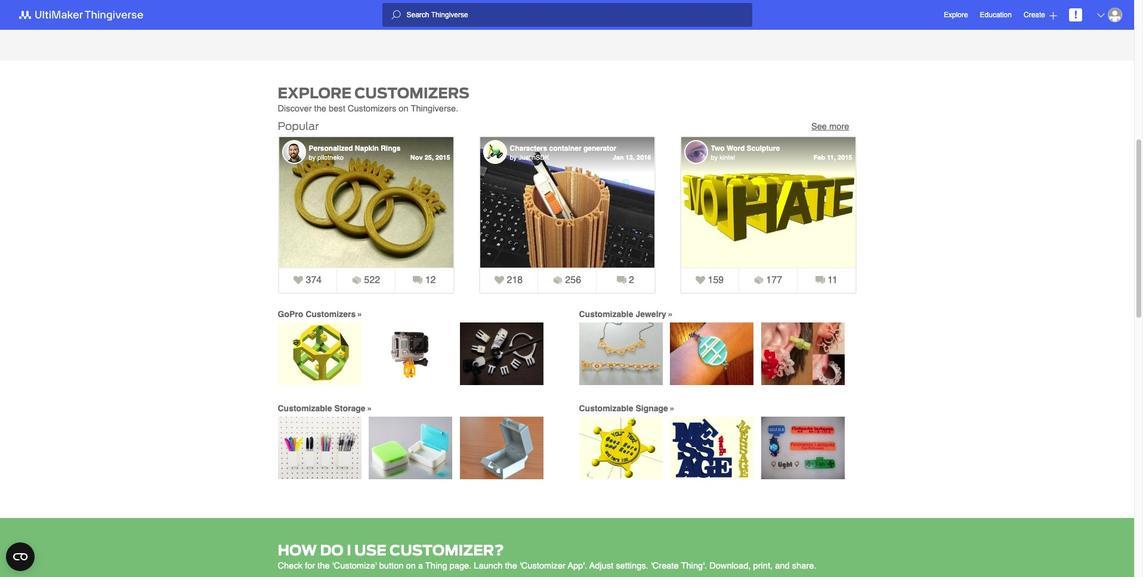 Task type: vqa. For each thing, say whether or not it's contained in the screenshot.


Task type: locate. For each thing, give the bounding box(es) containing it.
i
[[347, 541, 352, 562]]

by for 374
[[309, 154, 316, 162]]

the left 'best'
[[314, 104, 327, 113]]

explore up popular
[[278, 83, 352, 104]]

customizable left signage
[[579, 404, 634, 414]]

a
[[518, 0, 523, 3], [278, 5, 283, 15], [353, 5, 358, 15], [418, 562, 423, 571]]

to
[[343, 5, 350, 15], [325, 17, 332, 27]]

2 horizontal spatial by
[[711, 154, 718, 162]]

explore left education
[[945, 10, 969, 19]]

1 vertical spatial on
[[406, 562, 416, 571]]

customizable storage »
[[278, 404, 373, 414]]

» right signage
[[671, 404, 676, 414]]

13,
[[626, 154, 635, 162]]

justinsdk image
[[485, 141, 506, 163]]

on
[[399, 104, 409, 113], [406, 562, 416, 571]]

»
[[358, 310, 363, 319], [669, 310, 674, 319], [368, 404, 373, 414], [671, 404, 676, 414]]

open widget image
[[6, 543, 35, 572]]

a right is
[[518, 0, 523, 3]]

by down two
[[711, 154, 718, 162]]

customizers up rings
[[355, 83, 470, 104]]

1 horizontal spatial by
[[510, 154, 517, 162]]

customizable for customizable jewelry »
[[579, 310, 634, 319]]

customizers right 'best'
[[348, 104, 397, 113]]

! link
[[1070, 8, 1083, 21]]

customizable jewelry »
[[579, 310, 674, 319]]

prosthetic
[[285, 5, 323, 15]]

share.
[[793, 562, 817, 571]]

explore button
[[945, 5, 969, 25]]

feb 11, 2015
[[814, 154, 853, 162]]

'create
[[651, 562, 679, 571]]

25,
[[425, 154, 434, 162]]

is a remarkable design that properly scales a prosthetic arm to a recipient's real world measurements. read on, get inspired, then fire up customizer to see the magic happen.
[[278, 0, 676, 27]]

on right the button
[[406, 562, 416, 571]]

rings
[[381, 144, 401, 153]]

characters container generator link
[[510, 144, 655, 153]]

customizers
[[355, 83, 470, 104], [348, 104, 397, 113], [306, 310, 356, 319]]

3 by from the left
[[711, 154, 718, 162]]

button
[[380, 562, 404, 571]]

to up see
[[343, 5, 350, 15]]

0 horizontal spatial to
[[325, 17, 332, 27]]

218
[[507, 275, 523, 286]]

then
[[593, 5, 610, 15]]

a up customizer
[[278, 5, 283, 15]]

2015 for 11
[[838, 154, 853, 162]]

on inside how do i use customizer? check for the 'customize' button on a thing page. launch the 'customizer app'. adjust settings. 'create thing'. download, print, and share.
[[406, 562, 416, 571]]

374 link
[[279, 275, 337, 286]]

explore
[[945, 10, 969, 19], [278, 83, 352, 104]]

customizable inside "link"
[[278, 404, 332, 414]]

settings.
[[616, 562, 649, 571]]

0 vertical spatial explore
[[945, 10, 969, 19]]

education
[[981, 11, 1013, 19]]

scales
[[651, 0, 676, 3]]

two word sculpture image
[[682, 137, 856, 268]]

Search Thingiverse text field
[[401, 10, 753, 20]]

more
[[830, 122, 850, 131]]

pilotneko link
[[318, 154, 344, 162]]

2
[[629, 275, 635, 286]]

'customizer
[[520, 562, 566, 571]]

0 horizontal spatial 2015
[[436, 154, 450, 162]]

1 2015 from the left
[[436, 154, 450, 162]]

page.
[[450, 562, 472, 571]]

nov 25, 2015
[[411, 154, 450, 162]]

remarkable
[[525, 0, 569, 3]]

12 link
[[396, 275, 453, 286]]

the
[[351, 17, 363, 27], [314, 104, 327, 113], [318, 562, 330, 571], [505, 562, 518, 571]]

is
[[509, 0, 515, 3]]

2 by from the left
[[510, 154, 517, 162]]

customizers for explore
[[355, 83, 470, 104]]

on,
[[528, 5, 540, 15]]

the right see
[[351, 17, 363, 27]]

explore for explore customizers discover the best customizers on thingiverse.
[[278, 83, 352, 104]]

customizable signage » link
[[579, 400, 857, 417]]

2016
[[637, 154, 652, 162]]

0 vertical spatial on
[[399, 104, 409, 113]]

explore inside explore customizers discover the best customizers on thingiverse.
[[278, 83, 352, 104]]

1 vertical spatial explore
[[278, 83, 352, 104]]

design
[[571, 0, 597, 3]]

download,
[[710, 562, 751, 571]]

522
[[364, 275, 380, 286]]

makerbot logo image
[[12, 8, 158, 22]]

see
[[334, 17, 348, 27]]

11
[[828, 275, 838, 286]]

2015 right 11,
[[838, 154, 853, 162]]

up
[[627, 5, 637, 15]]

customizable for customizable signage »
[[579, 404, 634, 414]]

on left thingiverse. in the left of the page
[[399, 104, 409, 113]]

how do i use customizer? check for the 'customize' button on a thing page. launch the 'customizer app'. adjust settings. 'create thing'. download, print, and share.
[[278, 541, 817, 571]]

'customize'
[[332, 562, 377, 571]]

a inside how do i use customizer? check for the 'customize' button on a thing page. launch the 'customizer app'. adjust settings. 'create thing'. download, print, and share.
[[418, 562, 423, 571]]

personalized napkin rings link
[[309, 144, 453, 153]]

the inside is a remarkable design that properly scales a prosthetic arm to a recipient's real world measurements. read on, get inspired, then fire up customizer to see the magic happen.
[[351, 17, 363, 27]]

explore for explore
[[945, 10, 969, 19]]

customizable down 2 link
[[579, 310, 634, 319]]

by left pilotneko link
[[309, 154, 316, 162]]

jewelry
[[636, 310, 667, 319]]

inspired,
[[557, 5, 590, 15]]

kintel image
[[686, 141, 707, 163]]

jan
[[613, 154, 624, 162]]

!
[[1075, 8, 1078, 21]]

the right for
[[318, 562, 330, 571]]

for
[[305, 562, 315, 571]]

0 vertical spatial to
[[343, 5, 350, 15]]

2015 right 25,
[[436, 154, 450, 162]]

» right jewelry
[[669, 310, 674, 319]]

11,
[[828, 154, 836, 162]]

customizers down 374
[[306, 310, 356, 319]]

2 2015 from the left
[[838, 154, 853, 162]]

» down 522 link in the top left of the page
[[358, 310, 363, 319]]

arm
[[326, 5, 341, 15]]

customizable left storage
[[278, 404, 332, 414]]

» right storage
[[368, 404, 373, 414]]

2015
[[436, 154, 450, 162], [838, 154, 853, 162]]

a right arm
[[353, 5, 358, 15]]

kintel
[[720, 154, 736, 162]]

» for customizable storage »
[[368, 404, 373, 414]]

to down arm
[[325, 17, 332, 27]]

1 horizontal spatial 2015
[[838, 154, 853, 162]]

1 by from the left
[[309, 154, 316, 162]]

0 horizontal spatial explore
[[278, 83, 352, 104]]

1 horizontal spatial explore
[[945, 10, 969, 19]]

adjust
[[590, 562, 614, 571]]

a left thing
[[418, 562, 423, 571]]

by down characters
[[510, 154, 517, 162]]

by for 159
[[711, 154, 718, 162]]

customizable
[[579, 310, 634, 319], [278, 404, 332, 414], [579, 404, 634, 414]]

0 horizontal spatial by
[[309, 154, 316, 162]]

» inside "link"
[[368, 404, 373, 414]]

use
[[355, 541, 387, 562]]

customizable jewelry » link
[[579, 306, 857, 323]]



Task type: describe. For each thing, give the bounding box(es) containing it.
» for customizable jewelry »
[[669, 310, 674, 319]]

justinsdk
[[519, 154, 550, 162]]

avatar image
[[1109, 8, 1123, 22]]

check
[[278, 562, 303, 571]]

177
[[767, 275, 783, 286]]

best
[[329, 104, 346, 113]]

by justinsdk
[[510, 154, 550, 162]]

container
[[550, 144, 582, 153]]

thing
[[426, 562, 448, 571]]

do
[[320, 541, 344, 562]]

2 link
[[597, 275, 655, 286]]

pilotneko image
[[283, 141, 305, 163]]

real
[[402, 5, 416, 15]]

» for gopro customizers »
[[358, 310, 363, 319]]

» for customizable signage »
[[671, 404, 676, 414]]

personalized napkin rings
[[309, 144, 401, 153]]

1 horizontal spatial to
[[343, 5, 350, 15]]

get
[[543, 5, 555, 15]]

signage
[[636, 404, 669, 414]]

218 link
[[480, 275, 538, 286]]

search control image
[[391, 10, 401, 20]]

personalized
[[309, 144, 353, 153]]

1 vertical spatial to
[[325, 17, 332, 27]]

plusicon image
[[1050, 12, 1058, 19]]

on inside explore customizers discover the best customizers on thingiverse.
[[399, 104, 409, 113]]

characters container generator image
[[480, 137, 655, 268]]

nov
[[411, 154, 423, 162]]

by kintel
[[711, 154, 736, 162]]

11 link
[[798, 275, 856, 286]]

two word sculpture link
[[711, 144, 856, 153]]

measurements.
[[442, 5, 502, 15]]

374
[[306, 275, 322, 286]]

happen.
[[391, 17, 423, 27]]

storage
[[335, 404, 366, 414]]

256
[[566, 275, 582, 286]]

personalized napkin rings image
[[279, 137, 453, 268]]

gopro customizers » link
[[278, 306, 556, 323]]

explore customizers discover the best customizers on thingiverse.
[[278, 83, 470, 113]]

word
[[727, 144, 745, 153]]

see more
[[812, 122, 850, 131]]

feb
[[814, 154, 826, 162]]

gopro customizers »
[[278, 310, 363, 319]]

discover
[[278, 104, 312, 113]]

customizable for customizable storage »
[[278, 404, 332, 414]]

magic
[[365, 17, 389, 27]]

fire
[[612, 5, 625, 15]]

522 link
[[338, 275, 395, 286]]

two
[[711, 144, 725, 153]]

education link
[[981, 9, 1013, 21]]

customizable storage » link
[[278, 400, 556, 417]]

create button
[[1025, 5, 1058, 25]]

popular
[[278, 120, 319, 132]]

characters container generator
[[510, 144, 617, 153]]

napkin
[[355, 144, 379, 153]]

characters
[[510, 144, 548, 153]]

2015 for 12
[[436, 154, 450, 162]]

sculpture
[[747, 144, 780, 153]]

256 link
[[539, 275, 596, 286]]

launch
[[474, 562, 503, 571]]

gopro
[[278, 310, 303, 319]]

recipient's
[[360, 5, 399, 15]]

read
[[505, 5, 526, 15]]

customizable signage »
[[579, 404, 676, 414]]

two word sculpture
[[711, 144, 780, 153]]

thing'.
[[682, 562, 708, 571]]

create
[[1025, 10, 1046, 19]]

customizer?
[[390, 541, 505, 562]]

and
[[776, 562, 790, 571]]

the right launch
[[505, 562, 518, 571]]

how
[[278, 541, 317, 562]]

by for 218
[[510, 154, 517, 162]]

generator
[[584, 144, 617, 153]]

that
[[600, 0, 614, 3]]

the inside explore customizers discover the best customizers on thingiverse.
[[314, 104, 327, 113]]

177 link
[[740, 275, 797, 286]]

159 link
[[682, 275, 739, 286]]

pilotneko
[[318, 154, 344, 162]]

see
[[812, 122, 828, 131]]

properly
[[617, 0, 648, 3]]

customizers for gopro
[[306, 310, 356, 319]]

thingiverse.
[[411, 104, 459, 113]]

12
[[425, 275, 436, 286]]



